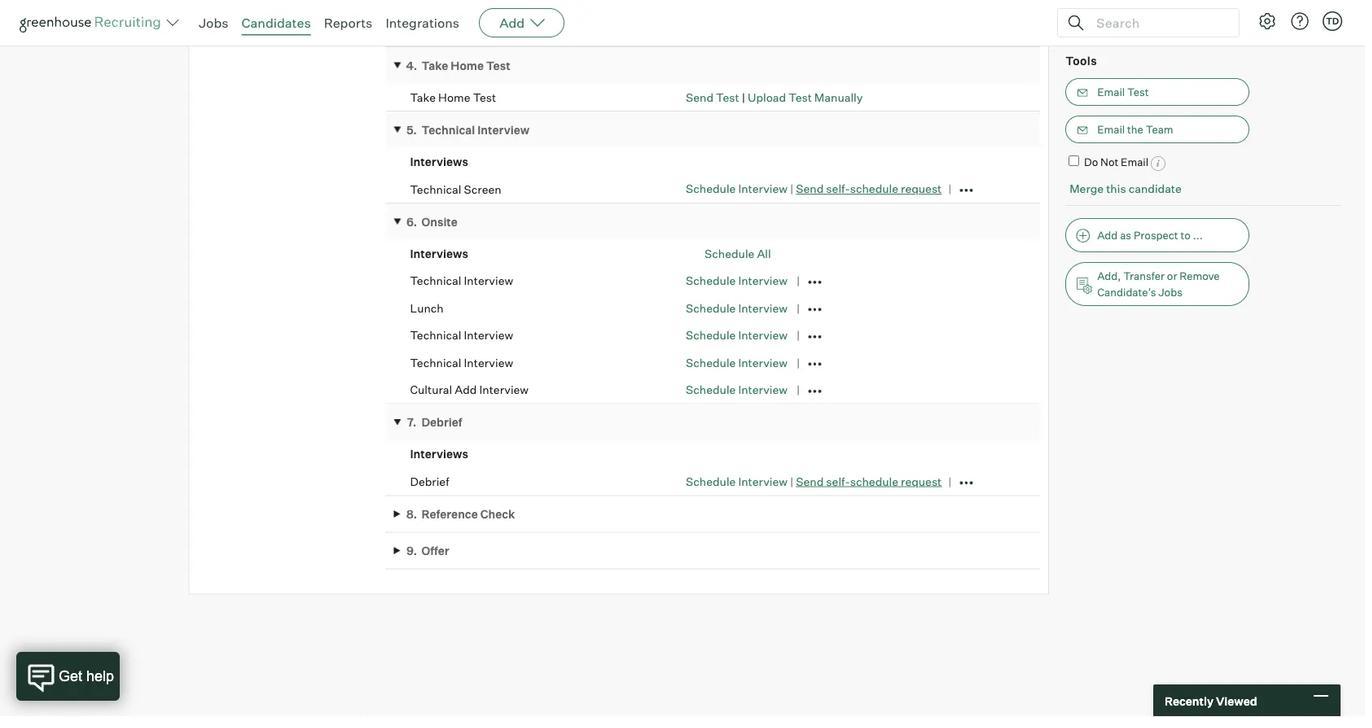 Task type: vqa. For each thing, say whether or not it's contained in the screenshot.
28
no



Task type: describe. For each thing, give the bounding box(es) containing it.
team
[[1146, 123, 1173, 137]]

all
[[757, 247, 771, 261]]

request for technical screen
[[901, 182, 942, 196]]

0 vertical spatial send
[[686, 90, 714, 105]]

add,
[[1097, 270, 1121, 283]]

cultural
[[410, 383, 452, 398]]

technical screen
[[410, 182, 501, 197]]

technical for sixth schedule interview link from the bottom of the page
[[410, 274, 461, 288]]

hiring
[[410, 26, 443, 40]]

schedule for schedule all link
[[705, 247, 754, 261]]

test inside button
[[1127, 86, 1149, 99]]

merge this candidate
[[1070, 182, 1182, 196]]

add as prospect to ...
[[1097, 229, 1203, 242]]

to
[[1181, 229, 1191, 242]]

send test link
[[686, 90, 739, 105]]

technical interview for fourth schedule interview link from the bottom
[[410, 329, 513, 343]]

send self-schedule request link for debrief
[[796, 475, 942, 489]]

email test button
[[1065, 79, 1249, 106]]

1 vertical spatial screen
[[464, 182, 501, 197]]

experience
[[1108, 0, 1155, 11]]

add button
[[479, 8, 565, 37]]

add for add as prospect to ...
[[1097, 229, 1118, 242]]

schedule for third schedule interview link from the bottom of the page
[[686, 356, 736, 370]]

0 vertical spatial |
[[742, 90, 745, 105]]

onsite
[[421, 215, 458, 229]]

2 interviews from the top
[[410, 247, 468, 261]]

cultural add interview
[[410, 383, 529, 398]]

0 vertical spatial home
[[451, 59, 484, 73]]

3 interviews from the top
[[410, 448, 468, 462]]

6.
[[406, 215, 417, 229]]

email the team button
[[1065, 116, 1249, 144]]

email for email test
[[1097, 86, 1125, 99]]

1 interviews from the top
[[410, 155, 468, 169]]

5 schedule interview link from the top
[[686, 356, 788, 370]]

4 schedule interview link from the top
[[686, 329, 788, 343]]

schedule for technical screen
[[850, 182, 898, 196]]

td button
[[1319, 8, 1345, 34]]

add for add
[[499, 15, 525, 31]]

5.
[[406, 123, 417, 137]]

offer
[[421, 544, 449, 559]]

self- for technical screen
[[826, 182, 850, 196]]

transfer
[[1123, 270, 1165, 283]]

schedule interview | send self-schedule request for technical screen
[[686, 182, 942, 196]]

technical for fourth schedule interview link from the bottom
[[410, 329, 461, 343]]

schedule interview | send self-schedule request for debrief
[[686, 475, 942, 489]]

test up 5. technical interview on the top left of the page
[[473, 90, 496, 105]]

1 schedule interview from the top
[[686, 274, 788, 288]]

technical for 1st schedule interview link
[[410, 182, 461, 197]]

test down hiring manager screen
[[486, 59, 510, 73]]

schedule for second schedule interview link from the bottom
[[686, 383, 736, 398]]

0 vertical spatial take
[[421, 59, 448, 73]]

3 schedule interview from the top
[[686, 329, 788, 343]]

candidate's
[[1097, 286, 1156, 299]]

self- for debrief
[[826, 475, 850, 489]]

9.
[[406, 544, 417, 559]]

candidates link
[[242, 15, 311, 31]]

reports
[[324, 15, 373, 31]]

test right upload
[[789, 90, 812, 105]]

integrations
[[386, 15, 459, 31]]

5. technical interview
[[406, 123, 529, 137]]

candidate
[[1129, 182, 1182, 196]]

2 vertical spatial add
[[455, 383, 477, 398]]

check
[[480, 508, 515, 522]]



Task type: locate. For each thing, give the bounding box(es) containing it.
test up the
[[1127, 86, 1149, 99]]

2 schedule interview link from the top
[[686, 274, 788, 288]]

3 schedule interview link from the top
[[686, 301, 788, 316]]

5 schedule interview from the top
[[686, 383, 788, 398]]

technical interview up lunch
[[410, 274, 513, 288]]

| for technical screen
[[790, 182, 794, 196]]

2 self- from the top
[[826, 475, 850, 489]]

1 schedule from the top
[[850, 182, 898, 196]]

3 years experience link
[[1070, 0, 1161, 14]]

schedule interview
[[686, 274, 788, 288], [686, 301, 788, 316], [686, 329, 788, 343], [686, 356, 788, 370], [686, 383, 788, 398]]

1 vertical spatial add
[[1097, 229, 1118, 242]]

home down manager
[[451, 59, 484, 73]]

jobs inside "add, transfer or remove candidate's jobs"
[[1158, 286, 1183, 299]]

technical down lunch
[[410, 329, 461, 343]]

1 horizontal spatial add
[[499, 15, 525, 31]]

2 request from the top
[[901, 475, 942, 489]]

0 vertical spatial send self-schedule request link
[[796, 182, 942, 196]]

3
[[1075, 0, 1081, 11]]

email left the
[[1097, 123, 1125, 137]]

1 request from the top
[[901, 182, 942, 196]]

td button
[[1323, 11, 1342, 31]]

technical interview down lunch
[[410, 329, 513, 343]]

add inside add as prospect to ... button
[[1097, 229, 1118, 242]]

1 schedule interview link from the top
[[686, 182, 788, 196]]

technical up 6. onsite
[[410, 182, 461, 197]]

6 schedule interview link from the top
[[686, 383, 788, 398]]

prospect
[[1134, 229, 1178, 242]]

the
[[1127, 123, 1143, 137]]

0 vertical spatial schedule
[[850, 182, 898, 196]]

interviews
[[410, 155, 468, 169], [410, 247, 468, 261], [410, 448, 468, 462]]

technical for third schedule interview link from the bottom of the page
[[410, 356, 461, 370]]

1 horizontal spatial jobs
[[1158, 286, 1183, 299]]

1 send self-schedule request link from the top
[[796, 182, 942, 196]]

4.
[[406, 59, 417, 73]]

add right cultural
[[455, 383, 477, 398]]

test
[[486, 59, 510, 73], [1127, 86, 1149, 99], [473, 90, 496, 105], [716, 90, 739, 105], [789, 90, 812, 105]]

schedule for debrief
[[850, 475, 898, 489]]

1 vertical spatial send
[[796, 182, 824, 196]]

6. onsite
[[406, 215, 458, 229]]

1 vertical spatial debrief
[[410, 475, 449, 489]]

send for technical screen
[[796, 182, 824, 196]]

0 vertical spatial email
[[1097, 86, 1125, 99]]

upload
[[748, 90, 786, 105]]

2 send self-schedule request link from the top
[[796, 475, 942, 489]]

email right not
[[1121, 156, 1149, 169]]

1 vertical spatial technical interview
[[410, 329, 513, 343]]

9. offer
[[406, 544, 449, 559]]

technical up lunch
[[410, 274, 461, 288]]

greenhouse recruiting image
[[20, 13, 166, 33]]

2 schedule interview | send self-schedule request from the top
[[686, 475, 942, 489]]

1 vertical spatial schedule
[[850, 475, 898, 489]]

do not email
[[1084, 156, 1149, 169]]

email test
[[1097, 86, 1149, 99]]

3 technical interview from the top
[[410, 356, 513, 370]]

8. reference check
[[406, 508, 515, 522]]

1 vertical spatial request
[[901, 475, 942, 489]]

4 schedule interview from the top
[[686, 356, 788, 370]]

2 schedule from the top
[[850, 475, 898, 489]]

2 vertical spatial email
[[1121, 156, 1149, 169]]

add inside add popup button
[[499, 15, 525, 31]]

manually
[[814, 90, 863, 105]]

jobs link
[[199, 15, 228, 31]]

upload test manually link
[[748, 90, 863, 105]]

add
[[499, 15, 525, 31], [1097, 229, 1118, 242], [455, 383, 477, 398]]

test left upload
[[716, 90, 739, 105]]

do
[[1084, 156, 1098, 169]]

or
[[1167, 270, 1177, 283]]

schedule for 5th schedule interview link from the bottom
[[686, 301, 736, 316]]

schedule all
[[705, 247, 771, 261]]

Search text field
[[1092, 11, 1224, 35]]

1 technical interview from the top
[[410, 274, 513, 288]]

manager
[[446, 26, 493, 40]]

add right manager
[[499, 15, 525, 31]]

0 vertical spatial self-
[[826, 182, 850, 196]]

take right 4.
[[421, 59, 448, 73]]

technical
[[421, 123, 475, 137], [410, 182, 461, 197], [410, 274, 461, 288], [410, 329, 461, 343], [410, 356, 461, 370]]

request
[[901, 182, 942, 196], [901, 475, 942, 489]]

0 vertical spatial jobs
[[199, 15, 228, 31]]

reports link
[[324, 15, 373, 31]]

1 vertical spatial interviews
[[410, 247, 468, 261]]

1 vertical spatial send self-schedule request link
[[796, 475, 942, 489]]

screen
[[495, 26, 533, 40], [464, 182, 501, 197]]

debrief up '8.'
[[410, 475, 449, 489]]

2 technical interview from the top
[[410, 329, 513, 343]]

take
[[421, 59, 448, 73], [410, 90, 436, 105]]

| for debrief
[[790, 475, 794, 489]]

candidates
[[242, 15, 311, 31]]

td
[[1326, 15, 1339, 26]]

request for debrief
[[901, 475, 942, 489]]

viewed
[[1216, 694, 1257, 708]]

2 vertical spatial technical interview
[[410, 356, 513, 370]]

7.
[[407, 416, 416, 430]]

technical down take home test
[[421, 123, 475, 137]]

add as prospect to ... button
[[1065, 219, 1249, 253]]

years
[[1083, 0, 1106, 11]]

schedule all link
[[705, 247, 771, 261]]

7. debrief
[[407, 416, 462, 430]]

0 vertical spatial schedule interview | send self-schedule request
[[686, 182, 942, 196]]

0 vertical spatial technical interview
[[410, 274, 513, 288]]

technical interview up cultural add interview
[[410, 356, 513, 370]]

interviews down 7. debrief
[[410, 448, 468, 462]]

configure image
[[1258, 11, 1277, 31]]

0 vertical spatial screen
[[495, 26, 533, 40]]

2 horizontal spatial add
[[1097, 229, 1118, 242]]

merge this candidate link
[[1070, 182, 1182, 196]]

debrief
[[421, 416, 462, 430], [410, 475, 449, 489]]

screen right manager
[[495, 26, 533, 40]]

interviews up technical screen
[[410, 155, 468, 169]]

schedule for fourth schedule interview link from the bottom
[[686, 329, 736, 343]]

1 vertical spatial jobs
[[1158, 286, 1183, 299]]

0 vertical spatial debrief
[[421, 416, 462, 430]]

0 vertical spatial interviews
[[410, 155, 468, 169]]

recently viewed
[[1165, 694, 1257, 708]]

take down 4.
[[410, 90, 436, 105]]

as
[[1120, 229, 1131, 242]]

send
[[686, 90, 714, 105], [796, 182, 824, 196], [796, 475, 824, 489]]

1 schedule interview | send self-schedule request from the top
[[686, 182, 942, 196]]

debrief right 7.
[[421, 416, 462, 430]]

jobs left candidates
[[199, 15, 228, 31]]

technical interview
[[410, 274, 513, 288], [410, 329, 513, 343], [410, 356, 513, 370]]

1 vertical spatial home
[[438, 90, 470, 105]]

interviews down onsite
[[410, 247, 468, 261]]

email the team
[[1097, 123, 1173, 137]]

Do Not Email checkbox
[[1069, 156, 1079, 167]]

home
[[451, 59, 484, 73], [438, 90, 470, 105]]

technical interview for sixth schedule interview link from the bottom of the page
[[410, 274, 513, 288]]

integrations link
[[386, 15, 459, 31]]

1 vertical spatial take
[[410, 90, 436, 105]]

jobs down or
[[1158, 286, 1183, 299]]

lunch
[[410, 301, 444, 316]]

|
[[742, 90, 745, 105], [790, 182, 794, 196], [790, 475, 794, 489]]

merge
[[1070, 182, 1104, 196]]

4. take home test
[[406, 59, 510, 73]]

7 schedule interview link from the top
[[686, 475, 788, 489]]

0 horizontal spatial add
[[455, 383, 477, 398]]

send self-schedule request link
[[796, 182, 942, 196], [796, 475, 942, 489]]

reference
[[421, 508, 478, 522]]

0 vertical spatial request
[[901, 182, 942, 196]]

add, transfer or remove candidate's jobs
[[1097, 270, 1220, 299]]

remove
[[1180, 270, 1220, 283]]

schedule for sixth schedule interview link from the bottom of the page
[[686, 274, 736, 288]]

self-
[[826, 182, 850, 196], [826, 475, 850, 489]]

take home test
[[410, 90, 496, 105]]

screen down 5. technical interview on the top left of the page
[[464, 182, 501, 197]]

1 vertical spatial schedule interview | send self-schedule request
[[686, 475, 942, 489]]

recently
[[1165, 694, 1214, 708]]

...
[[1193, 229, 1203, 242]]

add left as
[[1097, 229, 1118, 242]]

2 vertical spatial send
[[796, 475, 824, 489]]

interview
[[477, 123, 529, 137], [738, 182, 788, 196], [464, 274, 513, 288], [738, 274, 788, 288], [738, 301, 788, 316], [464, 329, 513, 343], [738, 329, 788, 343], [464, 356, 513, 370], [738, 356, 788, 370], [479, 383, 529, 398], [738, 383, 788, 398], [738, 475, 788, 489]]

email
[[1097, 86, 1125, 99], [1097, 123, 1125, 137], [1121, 156, 1149, 169]]

2 schedule interview from the top
[[686, 301, 788, 316]]

email for email the team
[[1097, 123, 1125, 137]]

1 vertical spatial self-
[[826, 475, 850, 489]]

technical interview for third schedule interview link from the bottom of the page
[[410, 356, 513, 370]]

1 self- from the top
[[826, 182, 850, 196]]

add, transfer or remove candidate's jobs button
[[1065, 263, 1249, 307]]

3 years experience
[[1075, 0, 1155, 11]]

schedule interview | send self-schedule request
[[686, 182, 942, 196], [686, 475, 942, 489]]

this
[[1106, 182, 1126, 196]]

1 vertical spatial |
[[790, 182, 794, 196]]

0 vertical spatial add
[[499, 15, 525, 31]]

jobs
[[199, 15, 228, 31], [1158, 286, 1183, 299]]

send self-schedule request link for technical screen
[[796, 182, 942, 196]]

hiring manager screen
[[410, 26, 533, 40]]

2 vertical spatial interviews
[[410, 448, 468, 462]]

home down 4. take home test
[[438, 90, 470, 105]]

1 vertical spatial email
[[1097, 123, 1125, 137]]

not
[[1100, 156, 1118, 169]]

schedule
[[850, 182, 898, 196], [850, 475, 898, 489]]

schedule interview link
[[686, 182, 788, 196], [686, 274, 788, 288], [686, 301, 788, 316], [686, 329, 788, 343], [686, 356, 788, 370], [686, 383, 788, 398], [686, 475, 788, 489]]

0 horizontal spatial jobs
[[199, 15, 228, 31]]

2 vertical spatial |
[[790, 475, 794, 489]]

8.
[[406, 508, 417, 522]]

send for debrief
[[796, 475, 824, 489]]

tools
[[1065, 54, 1097, 68]]

send test | upload test manually
[[686, 90, 863, 105]]

email up email the team
[[1097, 86, 1125, 99]]

technical up cultural
[[410, 356, 461, 370]]

schedule
[[686, 182, 736, 196], [705, 247, 754, 261], [686, 274, 736, 288], [686, 301, 736, 316], [686, 329, 736, 343], [686, 356, 736, 370], [686, 383, 736, 398], [686, 475, 736, 489]]



